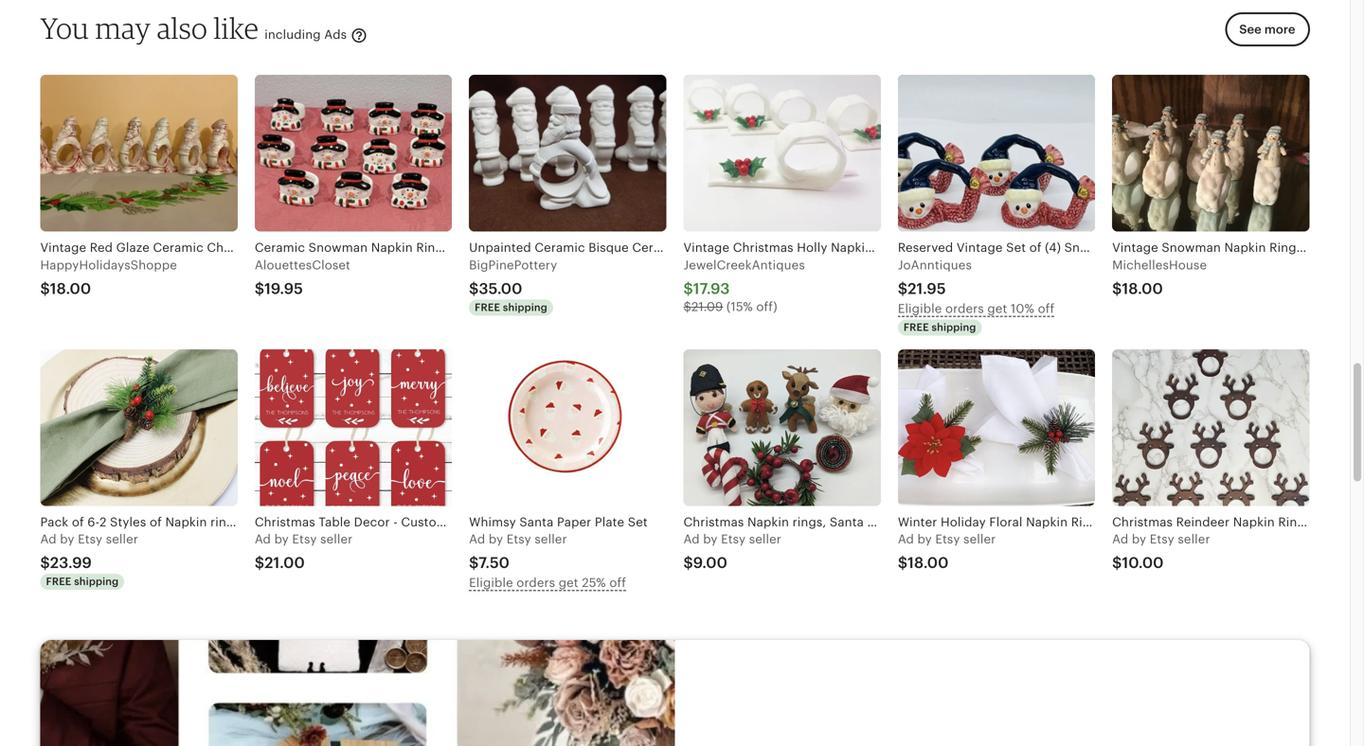 Task type: vqa. For each thing, say whether or not it's contained in the screenshot.
the right Address
no



Task type: locate. For each thing, give the bounding box(es) containing it.
shipping inside joanntiques $ 21.95 eligible orders get 10% off free shipping
[[932, 322, 976, 334]]

0 horizontal spatial off
[[609, 576, 626, 590]]

get left 25%
[[559, 576, 579, 590]]

vintage snowman napkin rings set of 7 n michelleshouse $ 18.00
[[1112, 241, 1364, 298]]

2 horizontal spatial free
[[904, 322, 929, 334]]

1 vertical spatial eligible
[[469, 576, 513, 590]]

seller inside the a d b y etsy seller $ 18.00
[[964, 532, 996, 547]]

y for 10.00
[[1140, 532, 1147, 547]]

vintage christmas holly napkin rings image
[[684, 75, 881, 232]]

free down 35.00
[[475, 302, 500, 314]]

seller for 23.99
[[106, 532, 138, 547]]

rings inside 'vintage christmas holly napkin rings jewelcreekantiques $ 17.93 $ 21.09 (15% off)'
[[876, 241, 909, 255]]

b inside a d b y etsy seller $ 21.00
[[274, 532, 282, 547]]

0 horizontal spatial napkin
[[831, 241, 873, 255]]

a for 21.00
[[255, 532, 263, 547]]

set right plate
[[628, 515, 648, 529]]

y inside whimsy santa paper plate set a d b y etsy seller $ 7.50 eligible orders get 25% off
[[496, 532, 503, 547]]

0 vertical spatial off
[[1038, 302, 1055, 316]]

0 horizontal spatial get
[[559, 576, 579, 590]]

orders
[[945, 302, 984, 316], [517, 576, 555, 590]]

etsy inside whimsy santa paper plate set a d b y etsy seller $ 7.50 eligible orders get 25% off
[[507, 532, 531, 547]]

off inside joanntiques $ 21.95 eligible orders get 10% off free shipping
[[1038, 302, 1055, 316]]

0 vertical spatial eligible
[[898, 302, 942, 316]]

christmas table decor - custom wood napkin rings - set of 6 personalized napkin holders with script christmas sayings - holiday table decor image
[[255, 349, 452, 506]]

shipping down 23.99
[[74, 576, 119, 588]]

jewelcreekantiques
[[684, 258, 805, 272]]

etsy for 23.99
[[78, 532, 102, 547]]

set for 18.00
[[1306, 241, 1326, 255]]

orders down 21.95
[[945, 302, 984, 316]]

napkin right snowman
[[1225, 241, 1266, 255]]

bigpinepottery
[[469, 258, 557, 272]]

0 horizontal spatial orders
[[517, 576, 555, 590]]

1 a from the left
[[40, 532, 49, 547]]

0 horizontal spatial free
[[46, 576, 71, 588]]

2 y from the left
[[282, 532, 289, 547]]

free down 23.99
[[46, 576, 71, 588]]

rings up joanntiques
[[876, 241, 909, 255]]

shipping inside the a d b y etsy seller $ 23.99 free shipping
[[74, 576, 119, 588]]

1 horizontal spatial orders
[[945, 302, 984, 316]]

seller for 10.00
[[1178, 532, 1210, 547]]

also
[[157, 10, 208, 45]]

1 horizontal spatial free
[[475, 302, 500, 314]]

a d b y etsy seller $ 21.00
[[255, 532, 353, 572]]

shipping inside bigpinepottery $ 35.00 free shipping
[[503, 302, 548, 314]]

1 vertical spatial get
[[559, 576, 579, 590]]

napkin
[[831, 241, 873, 255], [1225, 241, 1266, 255]]

vintage snowman napkin rings set of 7 napkin rings image
[[1112, 75, 1310, 232]]

get
[[988, 302, 1007, 316], [559, 576, 579, 590]]

free inside joanntiques $ 21.95 eligible orders get 10% off free shipping
[[904, 322, 929, 334]]

1 b from the left
[[60, 532, 68, 547]]

1 horizontal spatial 18.00
[[908, 555, 949, 572]]

0 horizontal spatial shipping
[[74, 576, 119, 588]]

happyholidaysshoppe
[[40, 258, 177, 272]]

3 a from the left
[[469, 532, 478, 547]]

napkin inside 'vintage christmas holly napkin rings jewelcreekantiques $ 17.93 $ 21.09 (15% off)'
[[831, 241, 873, 255]]

a inside a d b y etsy seller $ 9.00
[[684, 532, 692, 547]]

5 b from the left
[[918, 532, 926, 547]]

y inside the a d b y etsy seller $ 18.00
[[925, 532, 932, 547]]

$ inside "alouettescloset $ 19.95"
[[255, 280, 264, 298]]

snowman
[[1162, 241, 1221, 255]]

of
[[1329, 241, 1342, 255]]

1 d from the left
[[49, 532, 57, 547]]

free for b
[[46, 576, 71, 588]]

seller inside a d b y etsy seller $ 21.00
[[320, 532, 353, 547]]

1 horizontal spatial off
[[1038, 302, 1055, 316]]

2 d from the left
[[263, 532, 271, 547]]

4 seller from the left
[[749, 532, 782, 547]]

0 horizontal spatial rings
[[876, 241, 909, 255]]

a inside the a d b y etsy seller $ 18.00
[[898, 532, 907, 547]]

eligible down 21.95
[[898, 302, 942, 316]]

etsy for 10.00
[[1150, 532, 1175, 547]]

2 vertical spatial shipping
[[74, 576, 119, 588]]

whimsy
[[469, 515, 516, 529]]

off
[[1038, 302, 1055, 316], [609, 576, 626, 590]]

seller
[[106, 532, 138, 547], [320, 532, 353, 547], [535, 532, 567, 547], [749, 532, 782, 547], [964, 532, 996, 547], [1178, 532, 1210, 547]]

$ inside vintage snowman napkin rings set of 7 n michelleshouse $ 18.00
[[1112, 280, 1122, 298]]

3 d from the left
[[477, 532, 485, 547]]

1 horizontal spatial napkin
[[1225, 241, 1266, 255]]

etsy inside the a d b y etsy seller $ 23.99 free shipping
[[78, 532, 102, 547]]

5 etsy from the left
[[935, 532, 960, 547]]

vintage up michelleshouse
[[1112, 241, 1158, 255]]

y for 21.00
[[282, 532, 289, 547]]

set inside vintage snowman napkin rings set of 7 n michelleshouse $ 18.00
[[1306, 241, 1326, 255]]

0 vertical spatial free
[[475, 302, 500, 314]]

assortment of wedding items that are available on etsy image
[[40, 641, 675, 747]]

y
[[68, 532, 74, 547], [282, 532, 289, 547], [496, 532, 503, 547], [711, 532, 718, 547], [925, 532, 932, 547], [1140, 532, 1147, 547]]

1 vertical spatial set
[[628, 515, 648, 529]]

2 horizontal spatial shipping
[[932, 322, 976, 334]]

1 vertical spatial orders
[[517, 576, 555, 590]]

eligible
[[898, 302, 942, 316], [469, 576, 513, 590]]

1 vertical spatial shipping
[[932, 322, 976, 334]]

2 rings from the left
[[1270, 241, 1303, 255]]

3 y from the left
[[496, 532, 503, 547]]

4 a from the left
[[684, 532, 692, 547]]

seller inside a d b y etsy seller $ 10.00
[[1178, 532, 1210, 547]]

17.93
[[693, 280, 730, 298]]

1 seller from the left
[[106, 532, 138, 547]]

eligible inside joanntiques $ 21.95 eligible orders get 10% off free shipping
[[898, 302, 942, 316]]

0 horizontal spatial set
[[628, 515, 648, 529]]

0 vertical spatial set
[[1306, 241, 1326, 255]]

3 etsy from the left
[[507, 532, 531, 547]]

1 horizontal spatial rings
[[1270, 241, 1303, 255]]

1 napkin from the left
[[831, 241, 873, 255]]

0 vertical spatial shipping
[[503, 302, 548, 314]]

d for 21.00
[[263, 532, 271, 547]]

d for 9.00
[[692, 532, 700, 547]]

set
[[1306, 241, 1326, 255], [628, 515, 648, 529]]

orders left 25%
[[517, 576, 555, 590]]

3 seller from the left
[[535, 532, 567, 547]]

you may also like including ads
[[40, 10, 350, 45]]

off right 10%
[[1038, 302, 1055, 316]]

y for 18.00
[[925, 532, 932, 547]]

1 horizontal spatial get
[[988, 302, 1007, 316]]

etsy inside a d b y etsy seller $ 21.00
[[292, 532, 317, 547]]

25%
[[582, 576, 606, 590]]

orders inside joanntiques $ 21.95 eligible orders get 10% off free shipping
[[945, 302, 984, 316]]

0 horizontal spatial vintage
[[684, 241, 730, 255]]

etsy inside a d b y etsy seller $ 9.00
[[721, 532, 746, 547]]

like
[[214, 10, 259, 45]]

vintage for 21.09
[[684, 241, 730, 255]]

y inside a d b y etsy seller $ 21.00
[[282, 532, 289, 547]]

2 b from the left
[[274, 532, 282, 547]]

y inside a d b y etsy seller $ 10.00
[[1140, 532, 1147, 547]]

2 vertical spatial free
[[46, 576, 71, 588]]

23.99
[[50, 555, 92, 572]]

2 napkin from the left
[[1225, 241, 1266, 255]]

rings left of
[[1270, 241, 1303, 255]]

0 vertical spatial get
[[988, 302, 1007, 316]]

b
[[60, 532, 68, 547], [274, 532, 282, 547], [489, 532, 497, 547], [703, 532, 711, 547], [918, 532, 926, 547], [1132, 532, 1140, 547]]

see
[[1239, 22, 1262, 37]]

y for 9.00
[[711, 532, 718, 547]]

whimsy santa paper plate set image
[[469, 349, 666, 506]]

vintage christmas holly napkin rings jewelcreekantiques $ 17.93 $ 21.09 (15% off)
[[684, 241, 909, 314]]

b for 9.00
[[703, 532, 711, 547]]

y inside the a d b y etsy seller $ 23.99 free shipping
[[68, 532, 74, 547]]

eligible down 7.50
[[469, 576, 513, 590]]

2 a from the left
[[255, 532, 263, 547]]

a inside a d b y etsy seller $ 21.00
[[255, 532, 263, 547]]

$ inside whimsy santa paper plate set a d b y etsy seller $ 7.50 eligible orders get 25% off
[[469, 555, 479, 572]]

alouettescloset
[[255, 258, 350, 272]]

santa
[[520, 515, 554, 529]]

vintage
[[684, 241, 730, 255], [1112, 241, 1158, 255]]

2 horizontal spatial 18.00
[[1122, 280, 1163, 298]]

6 y from the left
[[1140, 532, 1147, 547]]

$ inside the a d b y etsy seller $ 23.99 free shipping
[[40, 555, 50, 572]]

b inside the a d b y etsy seller $ 23.99 free shipping
[[60, 532, 68, 547]]

b inside whimsy santa paper plate set a d b y etsy seller $ 7.50 eligible orders get 25% off
[[489, 532, 497, 547]]

off)
[[756, 300, 778, 314]]

4 etsy from the left
[[721, 532, 746, 547]]

d inside a d b y etsy seller $ 9.00
[[692, 532, 700, 547]]

napkin right holly
[[831, 241, 873, 255]]

d inside a d b y etsy seller $ 10.00
[[1121, 532, 1129, 547]]

christmas reindeer napkin rings, christmas napkin holders, wooden christmas table decor. christmas dinner party favors. sets image
[[1112, 349, 1310, 506]]

y inside a d b y etsy seller $ 9.00
[[711, 532, 718, 547]]

3 b from the left
[[489, 532, 497, 547]]

shipping for b
[[74, 576, 119, 588]]

a for 23.99
[[40, 532, 49, 547]]

a inside the a d b y etsy seller $ 23.99 free shipping
[[40, 532, 49, 547]]

2 seller from the left
[[320, 532, 353, 547]]

5 seller from the left
[[964, 532, 996, 547]]

michelleshouse
[[1112, 258, 1207, 272]]

6 etsy from the left
[[1150, 532, 1175, 547]]

seller inside a d b y etsy seller $ 9.00
[[749, 532, 782, 547]]

set inside whimsy santa paper plate set a d b y etsy seller $ 7.50 eligible orders get 25% off
[[628, 515, 648, 529]]

5 a from the left
[[898, 532, 907, 547]]

2 etsy from the left
[[292, 532, 317, 547]]

etsy
[[78, 532, 102, 547], [292, 532, 317, 547], [507, 532, 531, 547], [721, 532, 746, 547], [935, 532, 960, 547], [1150, 532, 1175, 547]]

4 y from the left
[[711, 532, 718, 547]]

off right 25%
[[609, 576, 626, 590]]

1 horizontal spatial eligible
[[898, 302, 942, 316]]

0 horizontal spatial eligible
[[469, 576, 513, 590]]

6 d from the left
[[1121, 532, 1129, 547]]

etsy inside a d b y etsy seller $ 10.00
[[1150, 532, 1175, 547]]

b inside a d b y etsy seller $ 9.00
[[703, 532, 711, 547]]

a
[[40, 532, 49, 547], [255, 532, 263, 547], [469, 532, 478, 547], [684, 532, 692, 547], [898, 532, 907, 547], [1112, 532, 1121, 547]]

5 y from the left
[[925, 532, 932, 547]]

d for 23.99
[[49, 532, 57, 547]]

get left 10%
[[988, 302, 1007, 316]]

$ inside a d b y etsy seller $ 9.00
[[684, 555, 693, 572]]

d inside a d b y etsy seller $ 21.00
[[263, 532, 271, 547]]

free inside the a d b y etsy seller $ 23.99 free shipping
[[46, 576, 71, 588]]

seller for 21.00
[[320, 532, 353, 547]]

2 vintage from the left
[[1112, 241, 1158, 255]]

shipping down 35.00
[[503, 302, 548, 314]]

7.50
[[479, 555, 510, 572]]

1 horizontal spatial shipping
[[503, 302, 548, 314]]

shipping down eligible orders get 10% off button
[[932, 322, 976, 334]]

6 b from the left
[[1132, 532, 1140, 547]]

vintage up 17.93
[[684, 241, 730, 255]]

rings
[[876, 241, 909, 255], [1270, 241, 1303, 255]]

vintage red glaze ceramic christmas holiday santa napkin rings holders | set of 8 | 1970's image
[[40, 75, 238, 232]]

n
[[1355, 241, 1364, 255]]

1 rings from the left
[[876, 241, 909, 255]]

a for 9.00
[[684, 532, 692, 547]]

shipping
[[503, 302, 548, 314], [932, 322, 976, 334], [74, 576, 119, 588]]

etsy inside the a d b y etsy seller $ 18.00
[[935, 532, 960, 547]]

a d b y etsy seller $ 9.00
[[684, 532, 782, 572]]

0 vertical spatial orders
[[945, 302, 984, 316]]

$ inside joanntiques $ 21.95 eligible orders get 10% off free shipping
[[898, 280, 908, 298]]

$
[[40, 280, 50, 298], [255, 280, 264, 298], [469, 280, 479, 298], [684, 280, 693, 298], [898, 280, 908, 298], [1112, 280, 1122, 298], [684, 300, 692, 314], [40, 555, 50, 572], [255, 555, 264, 572], [469, 555, 479, 572], [684, 555, 693, 572], [898, 555, 908, 572], [1112, 555, 1122, 572]]

1 vintage from the left
[[684, 241, 730, 255]]

eligible inside whimsy santa paper plate set a d b y etsy seller $ 7.50 eligible orders get 25% off
[[469, 576, 513, 590]]

0 horizontal spatial 18.00
[[50, 280, 91, 298]]

1 horizontal spatial vintage
[[1112, 241, 1158, 255]]

d inside the a d b y etsy seller $ 18.00
[[906, 532, 914, 547]]

d inside the a d b y etsy seller $ 23.99 free shipping
[[49, 532, 57, 547]]

free down 21.95
[[904, 322, 929, 334]]

6 a from the left
[[1112, 532, 1121, 547]]

18.00 inside the a d b y etsy seller $ 18.00
[[908, 555, 949, 572]]

1 vertical spatial free
[[904, 322, 929, 334]]

4 b from the left
[[703, 532, 711, 547]]

1 y from the left
[[68, 532, 74, 547]]

free
[[475, 302, 500, 314], [904, 322, 929, 334], [46, 576, 71, 588]]

vintage inside vintage snowman napkin rings set of 7 n michelleshouse $ 18.00
[[1112, 241, 1158, 255]]

6 seller from the left
[[1178, 532, 1210, 547]]

a inside a d b y etsy seller $ 10.00
[[1112, 532, 1121, 547]]

a for 18.00
[[898, 532, 907, 547]]

1 vertical spatial off
[[609, 576, 626, 590]]

b inside the a d b y etsy seller $ 18.00
[[918, 532, 926, 547]]

1 etsy from the left
[[78, 532, 102, 547]]

seller inside the a d b y etsy seller $ 23.99 free shipping
[[106, 532, 138, 547]]

rings inside vintage snowman napkin rings set of 7 n michelleshouse $ 18.00
[[1270, 241, 1303, 255]]

joanntiques
[[898, 258, 972, 272]]

18.00
[[50, 280, 91, 298], [1122, 280, 1163, 298], [908, 555, 949, 572]]

4 d from the left
[[692, 532, 700, 547]]

b inside a d b y etsy seller $ 10.00
[[1132, 532, 1140, 547]]

1 horizontal spatial set
[[1306, 241, 1326, 255]]

5 d from the left
[[906, 532, 914, 547]]

vintage inside 'vintage christmas holly napkin rings jewelcreekantiques $ 17.93 $ 21.09 (15% off)'
[[684, 241, 730, 255]]

set left of
[[1306, 241, 1326, 255]]

d
[[49, 532, 57, 547], [263, 532, 271, 547], [477, 532, 485, 547], [692, 532, 700, 547], [906, 532, 914, 547], [1121, 532, 1129, 547]]



Task type: describe. For each thing, give the bounding box(es) containing it.
$ inside a d b y etsy seller $ 10.00
[[1112, 555, 1122, 572]]

y for 23.99
[[68, 532, 74, 547]]

18.00 inside vintage snowman napkin rings set of 7 n michelleshouse $ 18.00
[[1122, 280, 1163, 298]]

off inside whimsy santa paper plate set a d b y etsy seller $ 7.50 eligible orders get 25% off
[[609, 576, 626, 590]]

etsy for 21.00
[[292, 532, 317, 547]]

more
[[1265, 22, 1296, 37]]

d inside whimsy santa paper plate set a d b y etsy seller $ 7.50 eligible orders get 25% off
[[477, 532, 485, 547]]

holly
[[797, 241, 828, 255]]

eligible orders get 10% off button
[[898, 299, 1090, 319]]

21.00
[[264, 555, 305, 572]]

etsy for 9.00
[[721, 532, 746, 547]]

seller inside whimsy santa paper plate set a d b y etsy seller $ 7.50 eligible orders get 25% off
[[535, 532, 567, 547]]

reserved vintage set of  (4) snowman porcelain napkin rings-- great condition original tag roman one 1998 image
[[898, 75, 1095, 232]]

a d b y etsy seller $ 23.99 free shipping
[[40, 532, 138, 588]]

$ inside the a d b y etsy seller $ 18.00
[[898, 555, 908, 572]]

plate
[[595, 515, 625, 529]]

19.95
[[264, 280, 303, 298]]

d for 18.00
[[906, 532, 914, 547]]

unpainted ceramic bisque ceramic santa napkin rings from vintage mold, set of 7 image
[[469, 75, 666, 232]]

see more
[[1239, 22, 1296, 37]]

orders inside whimsy santa paper plate set a d b y etsy seller $ 7.50 eligible orders get 25% off
[[517, 576, 555, 590]]

set for seller
[[628, 515, 648, 529]]

seller for 18.00
[[964, 532, 996, 547]]

etsy for 18.00
[[935, 532, 960, 547]]

$ inside a d b y etsy seller $ 21.00
[[255, 555, 264, 572]]

free for 21.95
[[904, 322, 929, 334]]

alouettescloset $ 19.95
[[255, 258, 350, 298]]

may
[[95, 10, 151, 45]]

7
[[1345, 241, 1352, 255]]

get inside whimsy santa paper plate set a d b y etsy seller $ 7.50 eligible orders get 25% off
[[559, 576, 579, 590]]

eligible orders get 25% off button
[[469, 574, 666, 593]]

35.00
[[479, 280, 523, 298]]

21.09
[[692, 300, 723, 314]]

including
[[265, 27, 321, 42]]

ceramic snowman napkin rings set of 11 darling like new gift stocking stuffer whimsy holiday winter christmas image
[[255, 75, 452, 232]]

b for 10.00
[[1132, 532, 1140, 547]]

10%
[[1011, 302, 1035, 316]]

shipping for 21.95
[[932, 322, 976, 334]]

$ inside happyholidaysshoppe $ 18.00
[[40, 280, 50, 298]]

$ inside bigpinepottery $ 35.00 free shipping
[[469, 280, 479, 298]]

b for 18.00
[[918, 532, 926, 547]]

a for 10.00
[[1112, 532, 1121, 547]]

a d b y etsy seller $ 18.00
[[898, 532, 996, 572]]

you
[[40, 10, 89, 45]]

see more button
[[1225, 12, 1310, 47]]

winter holiday floral napkin rings | floral napkin holder | farmhouse table decor | fall table decor | rustic kitchen decor | christmas image
[[898, 349, 1095, 506]]

christmas
[[733, 241, 794, 255]]

whimsy santa paper plate set a d b y etsy seller $ 7.50 eligible orders get 25% off
[[469, 515, 648, 590]]

a inside whimsy santa paper plate set a d b y etsy seller $ 7.50 eligible orders get 25% off
[[469, 532, 478, 547]]

happyholidaysshoppe $ 18.00
[[40, 258, 177, 298]]

napkin inside vintage snowman napkin rings set of 7 n michelleshouse $ 18.00
[[1225, 241, 1266, 255]]

18.00 inside happyholidaysshoppe $ 18.00
[[50, 280, 91, 298]]

(15%
[[727, 300, 753, 314]]

bigpinepottery $ 35.00 free shipping
[[469, 258, 557, 314]]

pack of 6-2 styles of napkin rings gift boxed special edition napkin ring live-like pine needle pine cone berries image
[[40, 349, 238, 506]]

get inside joanntiques $ 21.95 eligible orders get 10% off free shipping
[[988, 302, 1007, 316]]

a d b y etsy seller $ 10.00
[[1112, 532, 1210, 572]]

free inside bigpinepottery $ 35.00 free shipping
[[475, 302, 500, 314]]

ads
[[324, 27, 347, 42]]

joanntiques $ 21.95 eligible orders get 10% off free shipping
[[898, 258, 1055, 334]]

seller for 9.00
[[749, 532, 782, 547]]

vintage for $
[[1112, 241, 1158, 255]]

see more link
[[1220, 12, 1310, 58]]

9.00
[[693, 555, 728, 572]]

paper
[[557, 515, 591, 529]]

b for 23.99
[[60, 532, 68, 547]]

10.00
[[1122, 555, 1164, 572]]

d for 10.00
[[1121, 532, 1129, 547]]

christmas napkin rings, santa claus napkin ring, nutcracker napkin ring, gingerbread napkin ring, candy cane napkin ring, reindeer ring image
[[684, 349, 881, 506]]

b for 21.00
[[274, 532, 282, 547]]

21.95
[[908, 280, 946, 298]]



